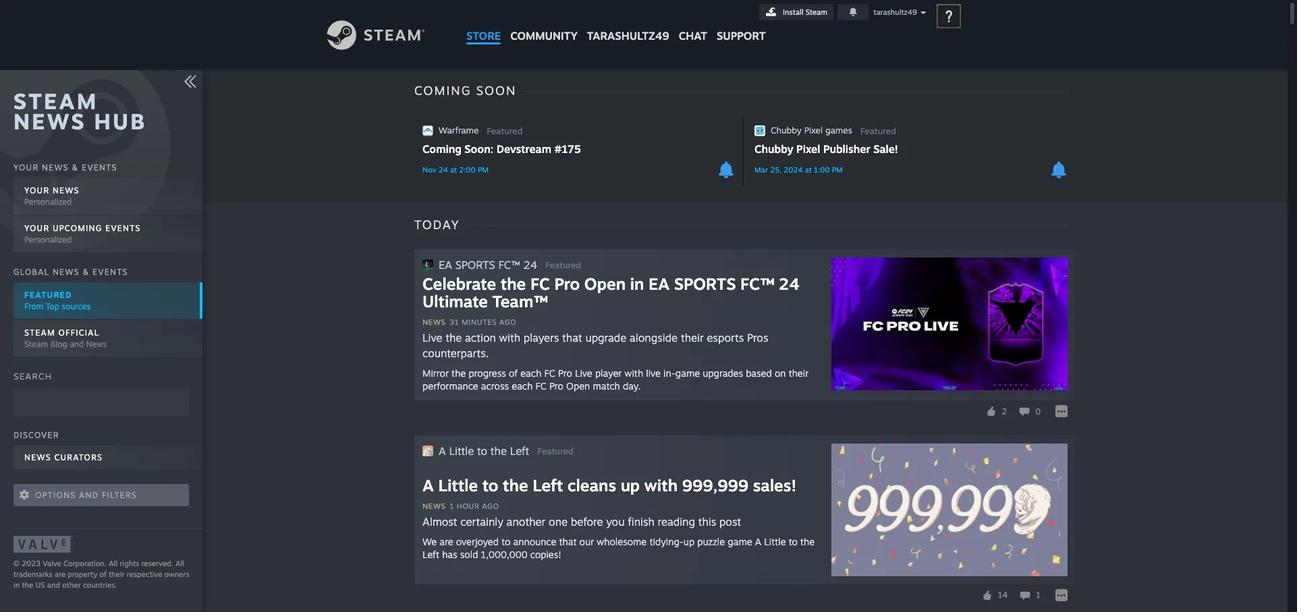 Task type: locate. For each thing, give the bounding box(es) containing it.
0 vertical spatial in
[[630, 274, 644, 294]]

chat
[[679, 29, 707, 43]]

ea up the celebrate
[[439, 258, 452, 272]]

your for your news & events
[[13, 163, 39, 173]]

their down rights
[[109, 570, 125, 580]]

with right action
[[499, 331, 520, 345]]

sports
[[455, 258, 495, 272], [674, 274, 736, 294]]

1 vertical spatial in
[[13, 581, 20, 591]]

14
[[998, 591, 1008, 601]]

each down players
[[521, 368, 542, 379]]

your down your news & events
[[24, 186, 49, 196]]

2 vertical spatial their
[[109, 570, 125, 580]]

fc™ up pros
[[740, 274, 774, 294]]

action
[[465, 331, 496, 345]]

devstream
[[497, 142, 551, 156]]

nov 24 at 2:00 pm
[[423, 165, 489, 175]]

live
[[646, 368, 661, 379]]

that right players
[[562, 331, 582, 345]]

2 horizontal spatial a
[[755, 537, 761, 548]]

news up your news & events
[[13, 108, 86, 135]]

2 vertical spatial 24
[[779, 274, 800, 294]]

1,000,000
[[481, 549, 528, 561]]

soon
[[476, 83, 517, 98]]

a little to the left
[[439, 444, 529, 458]]

0 vertical spatial with
[[499, 331, 520, 345]]

0 vertical spatial 1
[[450, 502, 454, 512]]

your down your news personalized
[[24, 224, 49, 234]]

0 vertical spatial left
[[510, 444, 529, 458]]

1 vertical spatial of
[[99, 570, 107, 580]]

one
[[549, 516, 568, 529]]

other
[[62, 581, 81, 591]]

ago up certainly
[[482, 502, 499, 512]]

sports inside celebrate the fc pro open in ea sports fc™ 24 ultimate team™ news 31 minutes ago live the action with players that upgrade alongside their esports pros counterparts.
[[674, 274, 736, 294]]

chubby up 2024 at the right top of page
[[771, 125, 802, 136]]

progress
[[469, 368, 506, 379]]

fc
[[530, 274, 550, 294], [544, 368, 555, 379], [536, 381, 547, 392]]

pixel for games
[[804, 125, 823, 136]]

are up has
[[440, 537, 453, 548]]

0 horizontal spatial their
[[109, 570, 125, 580]]

in up alongside
[[630, 274, 644, 294]]

are
[[440, 537, 453, 548], [55, 570, 66, 580]]

chubby pixel publisher sale!
[[755, 142, 898, 156]]

ago down team™
[[499, 318, 516, 327]]

ea up alongside
[[649, 274, 670, 294]]

1 vertical spatial fc™
[[740, 274, 774, 294]]

0 vertical spatial tarashultz49
[[874, 7, 917, 17]]

1 horizontal spatial ea
[[649, 274, 670, 294]]

all left rights
[[109, 560, 118, 569]]

pro down players
[[558, 368, 572, 379]]

2 personalized from the top
[[24, 235, 72, 245]]

1 vertical spatial events
[[105, 224, 141, 234]]

fc right across
[[536, 381, 547, 392]]

pro inside celebrate the fc pro open in ea sports fc™ 24 ultimate team™ news 31 minutes ago live the action with players that upgrade alongside their esports pros counterparts.
[[554, 274, 580, 294]]

0 horizontal spatial ea
[[439, 258, 452, 272]]

fc down players
[[544, 368, 555, 379]]

personalized down upcoming
[[24, 235, 72, 245]]

0 vertical spatial fc
[[530, 274, 550, 294]]

1 vertical spatial with
[[625, 368, 643, 379]]

coming up "nov"
[[423, 142, 462, 156]]

tidying-
[[650, 537, 684, 548]]

live up counterparts.
[[423, 331, 442, 345]]

events down hub
[[82, 163, 117, 173]]

1 horizontal spatial live
[[575, 368, 592, 379]]

to down the 'sales!'
[[789, 537, 798, 548]]

0 vertical spatial pro
[[554, 274, 580, 294]]

each
[[521, 368, 542, 379], [512, 381, 533, 392]]

0 vertical spatial &
[[72, 163, 79, 173]]

open left match
[[566, 381, 590, 392]]

1 horizontal spatial left
[[510, 444, 529, 458]]

0 horizontal spatial up
[[621, 476, 640, 496]]

steam left blog
[[24, 339, 48, 349]]

your
[[13, 163, 39, 173], [24, 186, 49, 196], [24, 224, 49, 234]]

their left esports
[[681, 331, 704, 345]]

and
[[70, 339, 84, 349], [79, 491, 99, 501], [47, 581, 60, 591]]

reserved.
[[142, 560, 173, 569]]

steam right install
[[806, 7, 828, 17]]

fc up players
[[530, 274, 550, 294]]

pixel
[[804, 125, 823, 136], [796, 142, 820, 156]]

your news & events
[[13, 163, 117, 173]]

that inside we are overjoyed to announce that our wholesome tidying-up puzzle game a little to the left has sold 1,000,000 copies!
[[559, 537, 577, 548]]

left for a little to the left
[[510, 444, 529, 458]]

1 vertical spatial coming
[[423, 142, 462, 156]]

None text field
[[13, 388, 189, 416]]

live left player
[[575, 368, 592, 379]]

mirror
[[423, 368, 449, 379]]

and inside steam official steam blog and news
[[70, 339, 84, 349]]

0 vertical spatial ea
[[439, 258, 452, 272]]

live inside celebrate the fc pro open in ea sports fc™ 24 ultimate team™ news 31 minutes ago live the action with players that upgrade alongside their esports pros counterparts.
[[423, 331, 442, 345]]

events
[[82, 163, 117, 173], [105, 224, 141, 234], [92, 267, 128, 277]]

2 all from the left
[[175, 560, 184, 569]]

0 vertical spatial game
[[676, 368, 700, 379]]

tarashultz49 link
[[582, 0, 674, 49]]

& up sources
[[83, 267, 89, 277]]

news down the discover
[[24, 453, 51, 463]]

0 vertical spatial that
[[562, 331, 582, 345]]

1 horizontal spatial game
[[728, 537, 752, 548]]

our
[[580, 537, 594, 548]]

warframe
[[439, 125, 479, 136]]

coming
[[414, 83, 471, 98], [423, 142, 462, 156]]

1 personalized from the top
[[24, 197, 72, 207]]

2 vertical spatial fc
[[536, 381, 547, 392]]

celebrate the fc pro open in ea sports fc™ 24 ultimate team™ news 31 minutes ago live the action with players that upgrade alongside their esports pros counterparts.
[[423, 274, 800, 360]]

up
[[621, 476, 640, 496], [684, 537, 695, 548]]

pros
[[747, 331, 768, 345]]

a up almost
[[423, 476, 434, 496]]

& for global
[[83, 267, 89, 277]]

a down the performance
[[439, 444, 446, 458]]

0 vertical spatial are
[[440, 537, 453, 548]]

sports up esports
[[674, 274, 736, 294]]

discover
[[13, 431, 59, 441]]

0 vertical spatial a
[[439, 444, 446, 458]]

featured up cleans
[[537, 446, 573, 457]]

their right on
[[789, 368, 809, 379]]

chubby for chubby pixel games
[[771, 125, 802, 136]]

featured for a little to the left cleans up with 999,999 sales!
[[537, 446, 573, 457]]

up left puzzle in the right bottom of the page
[[684, 537, 695, 548]]

1 left hour
[[450, 502, 454, 512]]

at left 2:00
[[450, 165, 457, 175]]

hour
[[457, 502, 480, 512]]

options
[[35, 491, 76, 501]]

events right upcoming
[[105, 224, 141, 234]]

chubby up 25,
[[755, 142, 793, 156]]

coming soon
[[414, 83, 517, 98]]

sale!
[[873, 142, 898, 156]]

up inside 'a little to the left cleans up with 999,999 sales! news 1 hour ago almost certainly another one before you finish reading this post'
[[621, 476, 640, 496]]

property
[[68, 570, 97, 580]]

with up reading
[[644, 476, 678, 496]]

personalized down your news & events
[[24, 197, 72, 207]]

pm right 2:00
[[478, 165, 489, 175]]

2 vertical spatial with
[[644, 476, 678, 496]]

#175
[[554, 142, 581, 156]]

store
[[466, 29, 501, 43]]

1 horizontal spatial 1
[[1036, 591, 1041, 601]]

chubby pixel games
[[771, 125, 852, 136]]

pro left match
[[549, 381, 564, 392]]

and left "filters"
[[79, 491, 99, 501]]

1 vertical spatial ea
[[649, 274, 670, 294]]

24 inside celebrate the fc pro open in ea sports fc™ 24 ultimate team™ news 31 minutes ago live the action with players that upgrade alongside their esports pros counterparts.
[[779, 274, 800, 294]]

1 vertical spatial open
[[566, 381, 590, 392]]

chubby for chubby pixel publisher sale!
[[755, 142, 793, 156]]

game inside we are overjoyed to announce that our wholesome tidying-up puzzle game a little to the left has sold 1,000,000 copies!
[[728, 537, 752, 548]]

0 horizontal spatial 24
[[438, 165, 448, 175]]

pixel for publisher
[[796, 142, 820, 156]]

2 horizontal spatial their
[[789, 368, 809, 379]]

1 vertical spatial your
[[24, 186, 49, 196]]

0 horizontal spatial left
[[423, 549, 439, 561]]

a right puzzle in the right bottom of the page
[[755, 537, 761, 548]]

left inside we are overjoyed to announce that our wholesome tidying-up puzzle game a little to the left has sold 1,000,000 copies!
[[423, 549, 439, 561]]

all up owners
[[175, 560, 184, 569]]

before
[[571, 516, 603, 529]]

pm right 1:00
[[832, 165, 843, 175]]

news up almost
[[423, 502, 446, 512]]

1 vertical spatial their
[[789, 368, 809, 379]]

their
[[681, 331, 704, 345], [789, 368, 809, 379], [109, 570, 125, 580]]

open up the upgrade
[[584, 274, 626, 294]]

0 horizontal spatial tarashultz49
[[587, 29, 669, 43]]

and down official
[[70, 339, 84, 349]]

we are overjoyed to announce that our wholesome tidying-up puzzle game a little to the left has sold 1,000,000 copies!
[[423, 537, 815, 561]]

2 vertical spatial left
[[423, 549, 439, 561]]

1 horizontal spatial of
[[509, 368, 518, 379]]

your inside your news personalized
[[24, 186, 49, 196]]

your up your news personalized
[[13, 163, 39, 173]]

news down official
[[86, 339, 107, 349]]

1 vertical spatial are
[[55, 570, 66, 580]]

1 vertical spatial game
[[728, 537, 752, 548]]

0 vertical spatial of
[[509, 368, 518, 379]]

0 horizontal spatial 1
[[450, 502, 454, 512]]

pro right team™
[[554, 274, 580, 294]]

1 right 14
[[1036, 591, 1041, 601]]

left inside 'a little to the left cleans up with 999,999 sales! news 1 hour ago almost certainly another one before you finish reading this post'
[[533, 476, 563, 496]]

fc™ up team™
[[498, 258, 520, 272]]

on
[[775, 368, 786, 379]]

with
[[499, 331, 520, 345], [625, 368, 643, 379], [644, 476, 678, 496]]

that left the our
[[559, 537, 577, 548]]

1 horizontal spatial all
[[175, 560, 184, 569]]

ago inside celebrate the fc pro open in ea sports fc™ 24 ultimate team™ news 31 minutes ago live the action with players that upgrade alongside their esports pros counterparts.
[[499, 318, 516, 327]]

to down a little to the left
[[482, 476, 498, 496]]

upgrade
[[585, 331, 627, 345]]

little for a little to the left cleans up with 999,999 sales! news 1 hour ago almost certainly another one before you finish reading this post
[[438, 476, 478, 496]]

little
[[449, 444, 474, 458], [438, 476, 478, 496], [764, 537, 786, 548]]

coming up warframe
[[414, 83, 471, 98]]

0 horizontal spatial a
[[423, 476, 434, 496]]

1 horizontal spatial at
[[805, 165, 812, 175]]

0 vertical spatial pixel
[[804, 125, 823, 136]]

featured
[[487, 126, 523, 136], [860, 126, 896, 136], [545, 260, 581, 271], [24, 290, 72, 300], [537, 446, 573, 457]]

events for global news & events
[[92, 267, 128, 277]]

0 horizontal spatial in
[[13, 581, 20, 591]]

sports up the celebrate
[[455, 258, 495, 272]]

pixel up chubby pixel publisher sale!
[[804, 125, 823, 136]]

0 horizontal spatial live
[[423, 331, 442, 345]]

the inside mirror the progress of each fc pro live player with live in-game upgrades based on their performance across each fc pro open match day.
[[452, 368, 466, 379]]

2 horizontal spatial with
[[644, 476, 678, 496]]

valve
[[43, 560, 61, 569]]

steam up your news & events
[[13, 88, 98, 115]]

0 horizontal spatial pm
[[478, 165, 489, 175]]

are down the valve
[[55, 570, 66, 580]]

news inside steam news hub
[[13, 108, 86, 135]]

curators
[[54, 453, 103, 463]]

featured up top
[[24, 290, 72, 300]]

2 vertical spatial a
[[755, 537, 761, 548]]

of up countries.
[[99, 570, 107, 580]]

a little to the left cleans up with 999,999 sales! news 1 hour ago almost certainly another one before you finish reading this post
[[423, 476, 796, 529]]

2
[[1002, 407, 1007, 417]]

1 horizontal spatial are
[[440, 537, 453, 548]]

news inside your news personalized
[[53, 186, 79, 196]]

2 horizontal spatial left
[[533, 476, 563, 496]]

announce
[[513, 537, 556, 548]]

search
[[13, 371, 52, 382]]

0 vertical spatial and
[[70, 339, 84, 349]]

0 vertical spatial open
[[584, 274, 626, 294]]

that
[[562, 331, 582, 345], [559, 537, 577, 548]]

1 vertical spatial chubby
[[755, 142, 793, 156]]

0 link
[[1017, 403, 1041, 420]]

0 vertical spatial coming
[[414, 83, 471, 98]]

0 vertical spatial live
[[423, 331, 442, 345]]

coming for coming soon
[[414, 83, 471, 98]]

blog
[[50, 339, 67, 349]]

0 vertical spatial your
[[13, 163, 39, 173]]

news down your news & events
[[53, 186, 79, 196]]

0 horizontal spatial fc™
[[498, 258, 520, 272]]

and right 'us'
[[47, 581, 60, 591]]

featured for celebrate the fc pro open in ea sports fc™ 24 ultimate team™
[[545, 260, 581, 271]]

at
[[450, 165, 457, 175], [805, 165, 812, 175]]

1 horizontal spatial up
[[684, 537, 695, 548]]

featured up sale!
[[860, 126, 896, 136]]

game right live on the bottom of the page
[[676, 368, 700, 379]]

& for your
[[72, 163, 79, 173]]

1 horizontal spatial their
[[681, 331, 704, 345]]

sources
[[62, 301, 90, 312]]

in
[[630, 274, 644, 294], [13, 581, 20, 591]]

news up featured from top sources
[[53, 267, 79, 277]]

little for a little to the left
[[449, 444, 474, 458]]

2 horizontal spatial 24
[[779, 274, 800, 294]]

install steam
[[783, 7, 828, 17]]

events down your upcoming events personalized
[[92, 267, 128, 277]]

1 vertical spatial pixel
[[796, 142, 820, 156]]

0 horizontal spatial at
[[450, 165, 457, 175]]

1 horizontal spatial fc™
[[740, 274, 774, 294]]

1 vertical spatial left
[[533, 476, 563, 496]]

news curators link
[[13, 446, 202, 471]]

1 vertical spatial &
[[83, 267, 89, 277]]

a inside 'a little to the left cleans up with 999,999 sales! news 1 hour ago almost certainly another one before you finish reading this post'
[[423, 476, 434, 496]]

1 horizontal spatial &
[[83, 267, 89, 277]]

their inside celebrate the fc pro open in ea sports fc™ 24 ultimate team™ news 31 minutes ago live the action with players that upgrade alongside their esports pros counterparts.
[[681, 331, 704, 345]]

each right across
[[512, 381, 533, 392]]

&
[[72, 163, 79, 173], [83, 267, 89, 277]]

coming for coming soon: devstream #175
[[423, 142, 462, 156]]

1 vertical spatial live
[[575, 368, 592, 379]]

little inside 'a little to the left cleans up with 999,999 sales! news 1 hour ago almost certainly another one before you finish reading this post'
[[438, 476, 478, 496]]

0 vertical spatial events
[[82, 163, 117, 173]]

with up the day.
[[625, 368, 643, 379]]

fc™
[[498, 258, 520, 272], [740, 274, 774, 294]]

& up your news personalized
[[72, 163, 79, 173]]

0 vertical spatial fc™
[[498, 258, 520, 272]]

0 horizontal spatial sports
[[455, 258, 495, 272]]

2 vertical spatial little
[[764, 537, 786, 548]]

news curators
[[24, 453, 103, 463]]

1 at from the left
[[450, 165, 457, 175]]

1 vertical spatial up
[[684, 537, 695, 548]]

1 horizontal spatial sports
[[674, 274, 736, 294]]

news left 31
[[423, 318, 446, 327]]

1 horizontal spatial pm
[[832, 165, 843, 175]]

featured up coming soon: devstream #175
[[487, 126, 523, 136]]

2 vertical spatial your
[[24, 224, 49, 234]]

2 vertical spatial events
[[92, 267, 128, 277]]

0
[[1035, 407, 1041, 417]]

0 vertical spatial their
[[681, 331, 704, 345]]

0 horizontal spatial game
[[676, 368, 700, 379]]

featured up team™
[[545, 260, 581, 271]]

pixel down chubby pixel games
[[796, 142, 820, 156]]

personalized
[[24, 197, 72, 207], [24, 235, 72, 245]]

2 at from the left
[[805, 165, 812, 175]]

up up finish
[[621, 476, 640, 496]]

0 horizontal spatial are
[[55, 570, 66, 580]]

upgrades
[[703, 368, 743, 379]]

are inside © 2023 valve corporation. all rights reserved. all trademarks are property of their respective owners in the us and other countries.
[[55, 570, 66, 580]]

a
[[439, 444, 446, 458], [423, 476, 434, 496], [755, 537, 761, 548]]

in down trademarks
[[13, 581, 20, 591]]

1 horizontal spatial with
[[625, 368, 643, 379]]

1 horizontal spatial in
[[630, 274, 644, 294]]

ea inside celebrate the fc pro open in ea sports fc™ 24 ultimate team™ news 31 minutes ago live the action with players that upgrade alongside their esports pros counterparts.
[[649, 274, 670, 294]]

your inside your upcoming events personalized
[[24, 224, 49, 234]]

1 vertical spatial that
[[559, 537, 577, 548]]

0 horizontal spatial &
[[72, 163, 79, 173]]

owners
[[164, 570, 189, 580]]

at left 1:00
[[805, 165, 812, 175]]

game down post on the bottom
[[728, 537, 752, 548]]

install
[[783, 7, 804, 17]]

of up across
[[509, 368, 518, 379]]

0 vertical spatial up
[[621, 476, 640, 496]]

rights
[[120, 560, 139, 569]]

your upcoming events personalized
[[24, 224, 141, 245]]

0 vertical spatial 24
[[438, 165, 448, 175]]



Task type: vqa. For each thing, say whether or not it's contained in the screenshot.
the Jun 11, 2021
no



Task type: describe. For each thing, give the bounding box(es) containing it.
match
[[593, 381, 620, 392]]

events for your news & events
[[82, 163, 117, 173]]

featured for coming soon: devstream #175
[[487, 126, 523, 136]]

of inside © 2023 valve corporation. all rights reserved. all trademarks are property of their respective owners in the us and other countries.
[[99, 570, 107, 580]]

1 vertical spatial fc
[[544, 368, 555, 379]]

minutes
[[462, 318, 497, 327]]

the inside 'a little to the left cleans up with 999,999 sales! news 1 hour ago almost certainly another one before you finish reading this post'
[[503, 476, 528, 496]]

us
[[35, 581, 45, 591]]

almost
[[423, 516, 457, 529]]

ea sports fc™ 24
[[439, 258, 537, 272]]

a inside we are overjoyed to announce that our wholesome tidying-up puzzle game a little to the left has sold 1,000,000 copies!
[[755, 537, 761, 548]]

live inside mirror the progress of each fc pro live player with live in-game upgrades based on their performance across each fc pro open match day.
[[575, 368, 592, 379]]

in inside celebrate the fc pro open in ea sports fc™ 24 ultimate team™ news 31 minutes ago live the action with players that upgrade alongside their esports pros counterparts.
[[630, 274, 644, 294]]

25,
[[770, 165, 782, 175]]

are inside we are overjoyed to announce that our wholesome tidying-up puzzle game a little to the left has sold 1,000,000 copies!
[[440, 537, 453, 548]]

overjoyed
[[456, 537, 499, 548]]

in-
[[664, 368, 676, 379]]

the inside © 2023 valve corporation. all rights reserved. all trademarks are property of their respective owners in the us and other countries.
[[22, 581, 33, 591]]

corporation.
[[63, 560, 107, 569]]

community
[[510, 29, 578, 43]]

global news & events
[[13, 267, 128, 277]]

0 vertical spatial sports
[[455, 258, 495, 272]]

little inside we are overjoyed to announce that our wholesome tidying-up puzzle game a little to the left has sold 1,000,000 copies!
[[764, 537, 786, 548]]

1 pm from the left
[[478, 165, 489, 175]]

2024
[[784, 165, 803, 175]]

across
[[481, 381, 509, 392]]

a for a little to the left cleans up with 999,999 sales! news 1 hour ago almost certainly another one before you finish reading this post
[[423, 476, 434, 496]]

filters
[[102, 491, 137, 501]]

today
[[414, 217, 460, 232]]

steam inside steam news hub
[[13, 88, 98, 115]]

store link
[[462, 0, 506, 49]]

1 horizontal spatial tarashultz49
[[874, 7, 917, 17]]

the inside we are overjoyed to announce that our wholesome tidying-up puzzle game a little to the left has sold 1,000,000 copies!
[[800, 537, 815, 548]]

up inside we are overjoyed to announce that our wholesome tidying-up puzzle game a little to the left has sold 1,000,000 copies!
[[684, 537, 695, 548]]

2 pm from the left
[[832, 165, 843, 175]]

news inside "link"
[[24, 453, 51, 463]]

puzzle
[[697, 537, 725, 548]]

featured from top sources
[[24, 290, 90, 312]]

personalized inside your upcoming events personalized
[[24, 235, 72, 245]]

news inside steam official steam blog and news
[[86, 339, 107, 349]]

and inside © 2023 valve corporation. all rights reserved. all trademarks are property of their respective owners in the us and other countries.
[[47, 581, 60, 591]]

you
[[606, 516, 625, 529]]

your news personalized
[[24, 186, 79, 207]]

respective
[[127, 570, 162, 580]]

a for a little to the left
[[439, 444, 446, 458]]

based
[[746, 368, 772, 379]]

ago inside 'a little to the left cleans up with 999,999 sales! news 1 hour ago almost certainly another one before you finish reading this post'
[[482, 502, 499, 512]]

personalized inside your news personalized
[[24, 197, 72, 207]]

in inside © 2023 valve corporation. all rights reserved. all trademarks are property of their respective owners in the us and other countries.
[[13, 581, 20, 591]]

1 vertical spatial pro
[[558, 368, 572, 379]]

install steam link
[[759, 4, 834, 20]]

1:00
[[814, 165, 830, 175]]

publisher
[[823, 142, 870, 156]]

2:00
[[459, 165, 476, 175]]

players
[[524, 331, 559, 345]]

2023
[[22, 560, 41, 569]]

to inside 'a little to the left cleans up with 999,999 sales! news 1 hour ago almost certainly another one before you finish reading this post'
[[482, 476, 498, 496]]

upcoming
[[53, 224, 102, 234]]

sold
[[460, 549, 478, 561]]

2 vertical spatial pro
[[549, 381, 564, 392]]

1 vertical spatial each
[[512, 381, 533, 392]]

999,999
[[682, 476, 749, 496]]

game inside mirror the progress of each fc pro live player with live in-game upgrades based on their performance across each fc pro open match day.
[[676, 368, 700, 379]]

chat link
[[674, 0, 712, 46]]

steam news hub
[[13, 88, 147, 135]]

trademarks
[[13, 570, 52, 580]]

steam up blog
[[24, 328, 55, 338]]

day.
[[623, 381, 641, 392]]

with inside mirror the progress of each fc pro live player with live in-game upgrades based on their performance across each fc pro open match day.
[[625, 368, 643, 379]]

1 vertical spatial 24
[[523, 258, 537, 272]]

with inside celebrate the fc pro open in ea sports fc™ 24 ultimate team™ news 31 minutes ago live the action with players that upgrade alongside their esports pros counterparts.
[[499, 331, 520, 345]]

support link
[[712, 0, 771, 46]]

certainly
[[461, 516, 503, 529]]

1 vertical spatial tarashultz49
[[587, 29, 669, 43]]

of inside mirror the progress of each fc pro live player with live in-game upgrades based on their performance across each fc pro open match day.
[[509, 368, 518, 379]]

© 2023 valve corporation. all rights reserved. all trademarks are property of their respective owners in the us and other countries.
[[13, 560, 189, 591]]

their inside © 2023 valve corporation. all rights reserved. all trademarks are property of their respective owners in the us and other countries.
[[109, 570, 125, 580]]

1 all from the left
[[109, 560, 118, 569]]

featured for chubby pixel publisher sale!
[[860, 126, 896, 136]]

post
[[719, 516, 741, 529]]

open inside mirror the progress of each fc pro live player with live in-game upgrades based on their performance across each fc pro open match day.
[[566, 381, 590, 392]]

to up 1,000,000
[[502, 537, 511, 548]]

sales!
[[753, 476, 796, 496]]

events inside your upcoming events personalized
[[105, 224, 141, 234]]

we
[[423, 537, 437, 548]]

global
[[13, 267, 49, 277]]

hub
[[94, 108, 147, 135]]

mirror the progress of each fc pro live player with live in-game upgrades based on their performance across each fc pro open match day.
[[423, 368, 809, 392]]

top
[[46, 301, 59, 312]]

player
[[595, 368, 622, 379]]

open inside celebrate the fc pro open in ea sports fc™ 24 ultimate team™ news 31 minutes ago live the action with players that upgrade alongside their esports pros counterparts.
[[584, 274, 626, 294]]

your for your upcoming events personalized
[[24, 224, 49, 234]]

left for a little to the left cleans up with 999,999 sales! news 1 hour ago almost certainly another one before you finish reading this post
[[533, 476, 563, 496]]

31
[[450, 318, 459, 327]]

soon:
[[465, 142, 494, 156]]

your for your news personalized
[[24, 186, 49, 196]]

steam official steam blog and news
[[24, 328, 107, 349]]

news up your news personalized
[[42, 163, 69, 173]]

from
[[24, 301, 43, 312]]

their inside mirror the progress of each fc pro live player with live in-game upgrades based on their performance across each fc pro open match day.
[[789, 368, 809, 379]]

1 link
[[1017, 587, 1041, 605]]

esports
[[707, 331, 744, 345]]

options and filters
[[35, 491, 137, 501]]

1 inside 'a little to the left cleans up with 999,999 sales! news 1 hour ago almost certainly another one before you finish reading this post'
[[450, 502, 454, 512]]

fc™ inside celebrate the fc pro open in ea sports fc™ 24 ultimate team™ news 31 minutes ago live the action with players that upgrade alongside their esports pros counterparts.
[[740, 274, 774, 294]]

celebrate
[[423, 274, 496, 294]]

countries.
[[83, 581, 117, 591]]

performance
[[423, 381, 478, 392]]

featured inside featured from top sources
[[24, 290, 72, 300]]

finish
[[628, 516, 655, 529]]

copies!
[[530, 549, 561, 561]]

counterparts.
[[423, 347, 489, 360]]

news inside 'a little to the left cleans up with 999,999 sales! news 1 hour ago almost certainly another one before you finish reading this post'
[[423, 502, 446, 512]]

cleans
[[568, 476, 616, 496]]

fc inside celebrate the fc pro open in ea sports fc™ 24 ultimate team™ news 31 minutes ago live the action with players that upgrade alongside their esports pros counterparts.
[[530, 274, 550, 294]]

that inside celebrate the fc pro open in ea sports fc™ 24 ultimate team™ news 31 minutes ago live the action with players that upgrade alongside their esports pros counterparts.
[[562, 331, 582, 345]]

to up hour
[[477, 444, 487, 458]]

alongside
[[630, 331, 678, 345]]

wholesome
[[597, 537, 647, 548]]

coming soon: devstream #175
[[423, 142, 581, 156]]

official
[[58, 328, 99, 338]]

with inside 'a little to the left cleans up with 999,999 sales! news 1 hour ago almost certainly another one before you finish reading this post'
[[644, 476, 678, 496]]

mar 25, 2024 at 1:00 pm
[[755, 165, 843, 175]]

1 vertical spatial and
[[79, 491, 99, 501]]

news inside celebrate the fc pro open in ea sports fc™ 24 ultimate team™ news 31 minutes ago live the action with players that upgrade alongside their esports pros counterparts.
[[423, 318, 446, 327]]

0 vertical spatial each
[[521, 368, 542, 379]]

this
[[698, 516, 716, 529]]



